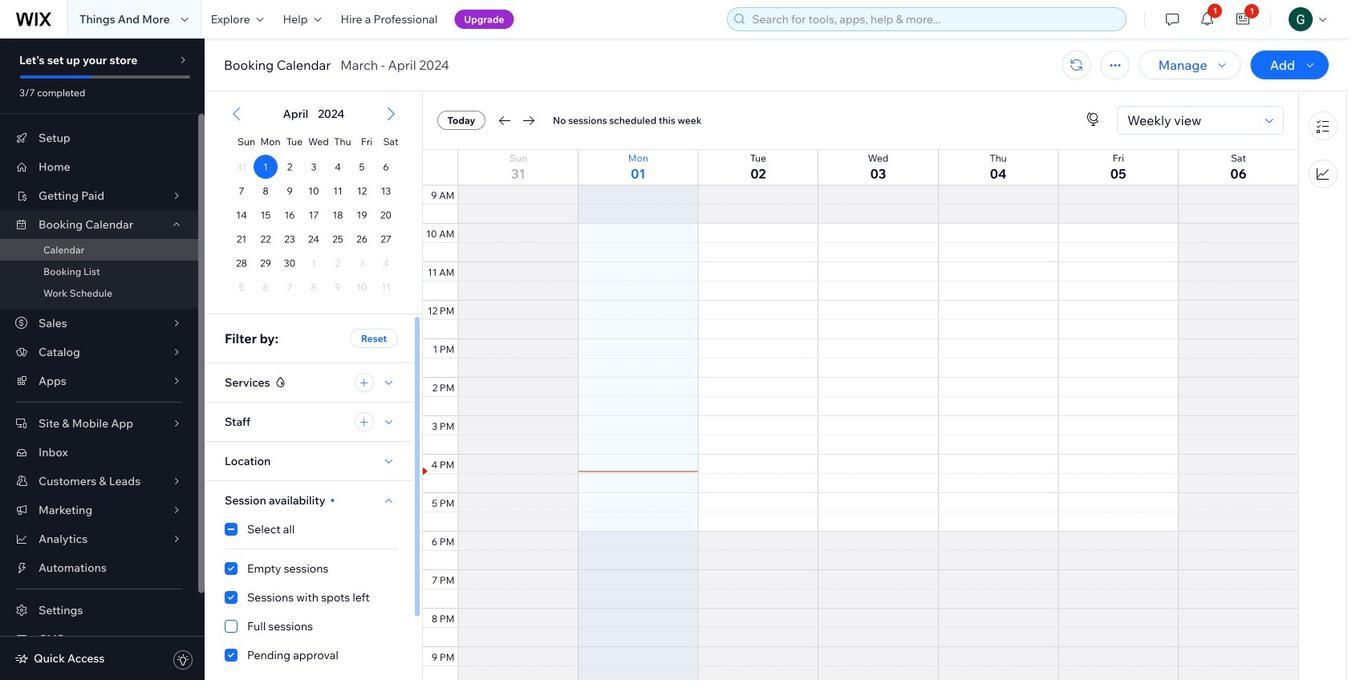 Task type: describe. For each thing, give the bounding box(es) containing it.
monday, april 1, 2024 cell
[[254, 155, 278, 179]]

alert inside grid
[[278, 107, 350, 121]]



Task type: locate. For each thing, give the bounding box(es) containing it.
0 horizontal spatial grid
[[215, 92, 413, 314]]

None field
[[1123, 107, 1261, 134]]

None checkbox
[[225, 520, 398, 540], [225, 589, 398, 608], [225, 646, 398, 666], [225, 520, 398, 540], [225, 589, 398, 608], [225, 646, 398, 666]]

sidebar element
[[0, 39, 205, 681]]

alert
[[278, 107, 350, 121]]

grid
[[423, 0, 1299, 681], [215, 92, 413, 314]]

Search for tools, apps, help & more... field
[[748, 8, 1122, 31]]

menu
[[1300, 102, 1347, 198]]

row group
[[215, 155, 413, 314]]

None checkbox
[[225, 560, 398, 579], [225, 617, 398, 637], [225, 560, 398, 579], [225, 617, 398, 637]]

1 horizontal spatial grid
[[423, 0, 1299, 681]]

row
[[234, 126, 403, 155], [423, 150, 1299, 185], [230, 155, 398, 179], [230, 179, 398, 203], [230, 203, 398, 227], [230, 227, 398, 251], [230, 251, 398, 275], [230, 275, 398, 299]]



Task type: vqa. For each thing, say whether or not it's contained in the screenshot.
Search for tools, apps, help & more... FIELD
yes



